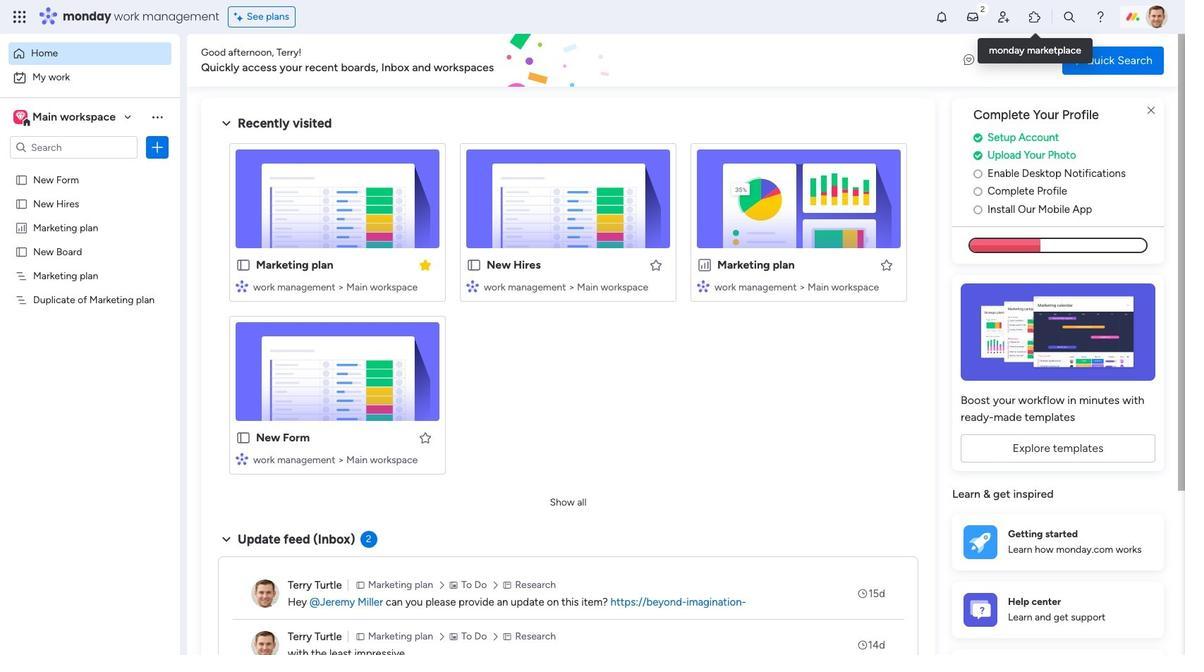 Task type: vqa. For each thing, say whether or not it's contained in the screenshot.
1st star icon from left
no



Task type: describe. For each thing, give the bounding box(es) containing it.
quick search results list box
[[218, 132, 919, 492]]

workspace options image
[[150, 110, 164, 124]]

0 vertical spatial public dashboard image
[[15, 221, 28, 234]]

1 vertical spatial option
[[8, 66, 171, 89]]

update feed image
[[966, 10, 980, 24]]

2 horizontal spatial add to favorites image
[[880, 258, 894, 272]]

1 circle o image from the top
[[974, 169, 983, 179]]

0 vertical spatial option
[[8, 42, 171, 65]]

dapulse x slim image
[[1143, 102, 1160, 119]]

search everything image
[[1063, 10, 1077, 24]]

help center element
[[953, 582, 1164, 638]]

0 horizontal spatial public board image
[[15, 173, 28, 186]]

v2 user feedback image
[[964, 52, 975, 68]]

workspace image
[[13, 109, 28, 125]]

0 vertical spatial public board image
[[15, 197, 28, 210]]

1 vertical spatial terry turtle image
[[251, 580, 279, 608]]

close update feed (inbox) image
[[218, 531, 235, 548]]

1 horizontal spatial public board image
[[236, 258, 251, 273]]

options image
[[150, 140, 164, 155]]

2 circle o image from the top
[[974, 187, 983, 197]]



Task type: locate. For each thing, give the bounding box(es) containing it.
0 horizontal spatial add to favorites image
[[418, 431, 433, 445]]

check circle image
[[974, 151, 983, 161]]

workspace image
[[16, 109, 25, 125]]

2 vertical spatial public board image
[[236, 430, 251, 446]]

help image
[[1094, 10, 1108, 24]]

1 vertical spatial circle o image
[[974, 187, 983, 197]]

public dashboard image
[[15, 221, 28, 234], [697, 258, 713, 273]]

3 circle o image from the top
[[974, 205, 983, 215]]

public board image up component icon
[[236, 258, 251, 273]]

getting started element
[[953, 514, 1164, 571]]

2 horizontal spatial public board image
[[466, 258, 482, 273]]

terry turtle image
[[1146, 6, 1169, 28], [251, 580, 279, 608]]

templates image image
[[965, 284, 1152, 381]]

v2 bolt switch image
[[1074, 53, 1082, 68]]

1 horizontal spatial public dashboard image
[[697, 258, 713, 273]]

workspace selection element
[[13, 109, 118, 127]]

list box
[[0, 165, 180, 502]]

2 image
[[977, 1, 989, 17]]

public board image right remove from favorites image
[[466, 258, 482, 273]]

see plans image
[[234, 9, 247, 25]]

0 vertical spatial terry turtle image
[[1146, 6, 1169, 28]]

add to favorites image
[[649, 258, 663, 272], [880, 258, 894, 272], [418, 431, 433, 445]]

close recently visited image
[[218, 115, 235, 132]]

terry turtle image up terry turtle image
[[251, 580, 279, 608]]

option
[[8, 42, 171, 65], [8, 66, 171, 89], [0, 167, 180, 170]]

circle o image
[[974, 169, 983, 179], [974, 187, 983, 197], [974, 205, 983, 215]]

1 horizontal spatial terry turtle image
[[1146, 6, 1169, 28]]

component image
[[236, 280, 248, 293]]

check circle image
[[974, 133, 983, 143]]

1 vertical spatial public board image
[[15, 245, 28, 258]]

0 horizontal spatial public dashboard image
[[15, 221, 28, 234]]

add to favorites image for right public board image
[[649, 258, 663, 272]]

add to favorites image for bottom public board icon
[[418, 431, 433, 445]]

select product image
[[13, 10, 27, 24]]

Search in workspace field
[[30, 139, 118, 156]]

monday marketplace image
[[1028, 10, 1042, 24]]

public board image
[[15, 173, 28, 186], [236, 258, 251, 273], [466, 258, 482, 273]]

public board image
[[15, 197, 28, 210], [15, 245, 28, 258], [236, 430, 251, 446]]

component image
[[236, 453, 248, 465]]

invite members image
[[997, 10, 1011, 24]]

1 horizontal spatial add to favorites image
[[649, 258, 663, 272]]

0 horizontal spatial terry turtle image
[[251, 580, 279, 608]]

notifications image
[[935, 10, 949, 24]]

public board image down workspace image
[[15, 173, 28, 186]]

2 vertical spatial circle o image
[[974, 205, 983, 215]]

terry turtle image right help icon
[[1146, 6, 1169, 28]]

2 vertical spatial option
[[0, 167, 180, 170]]

2 element
[[360, 531, 377, 548]]

0 vertical spatial circle o image
[[974, 169, 983, 179]]

1 vertical spatial public dashboard image
[[697, 258, 713, 273]]

remove from favorites image
[[418, 258, 433, 272]]

terry turtle image
[[251, 632, 279, 656]]



